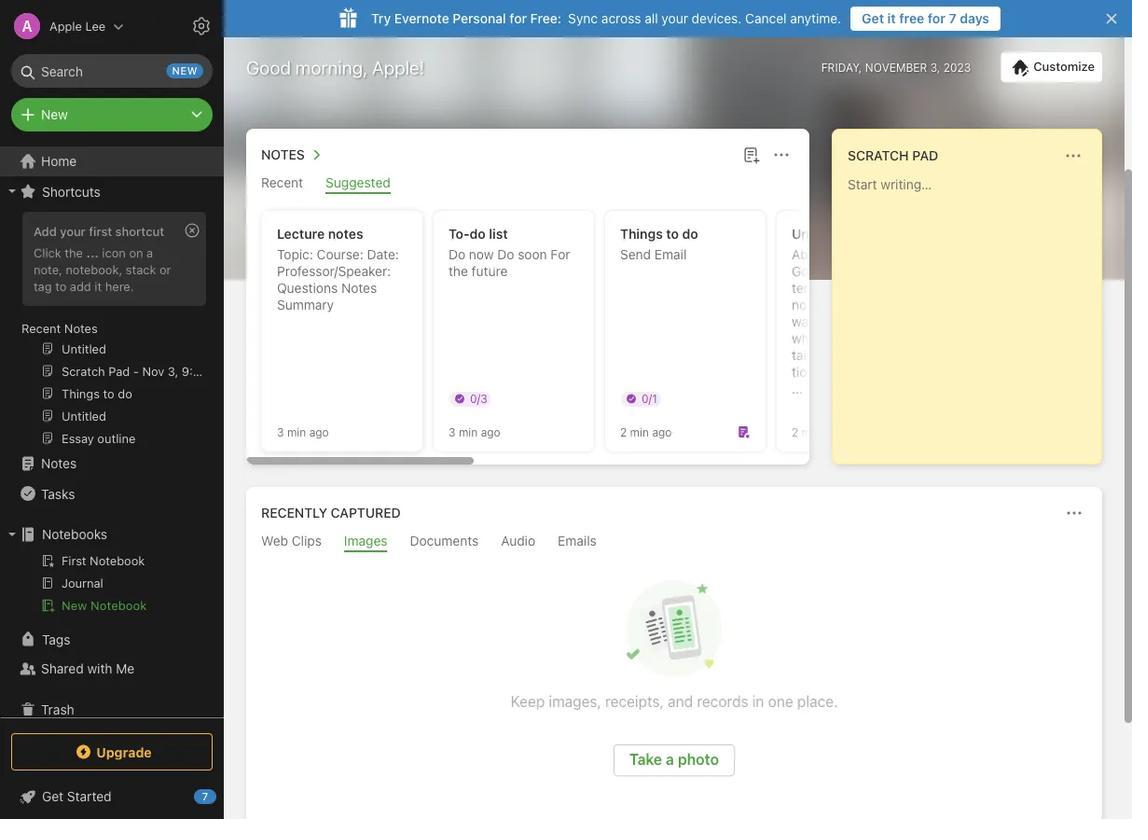 Task type: locate. For each thing, give the bounding box(es) containing it.
2 vertical spatial a
[[666, 751, 675, 768]]

1 horizontal spatial 3
[[449, 426, 456, 439]]

of
[[847, 264, 859, 279]]

or up easy
[[897, 280, 910, 296]]

for for 7
[[928, 11, 946, 26]]

tree
[[0, 147, 224, 736]]

1 horizontal spatial in
[[819, 280, 830, 296]]

0 vertical spatial it
[[888, 11, 896, 26]]

1 vertical spatial in
[[753, 693, 765, 711]]

new for new
[[41, 107, 68, 122]]

0 vertical spatial new
[[41, 107, 68, 122]]

for right free
[[928, 11, 946, 26]]

0 horizontal spatial recent
[[21, 321, 61, 335]]

recent tab
[[261, 175, 303, 194]]

1 horizontal spatial a
[[666, 751, 675, 768]]

1 vertical spatial 7
[[202, 791, 208, 803]]

do inside things to do send email
[[683, 226, 699, 242]]

new up home
[[41, 107, 68, 122]]

1 3 min ago from the left
[[277, 426, 329, 439]]

1 horizontal spatial the
[[449, 264, 468, 279]]

0 horizontal spatial in
[[753, 693, 765, 711]]

photo
[[678, 751, 719, 768]]

it inside button
[[888, 11, 896, 26]]

the
[[65, 245, 83, 259], [449, 264, 468, 279]]

2 2 from the left
[[792, 426, 799, 439]]

free
[[900, 11, 925, 26]]

ago down 0/3 at the top of the page
[[481, 426, 501, 439]]

7 left click to collapse icon
[[202, 791, 208, 803]]

get left free
[[862, 11, 885, 26]]

new inside button
[[62, 599, 87, 613]]

0 horizontal spatial do
[[449, 247, 466, 262]]

to inside icon on a note, notebook, stack or tag to add it here.
[[55, 279, 67, 293]]

... up notebook,
[[86, 245, 99, 259]]

rela
[[874, 348, 902, 363]]

audio tab
[[501, 533, 536, 552]]

audio
[[501, 533, 536, 549]]

shared with me link
[[0, 654, 216, 684]]

group containing add your first shortcut
[[0, 206, 216, 456]]

lot
[[828, 264, 844, 279]]

remember
[[835, 314, 897, 329]]

tab list containing recent
[[250, 175, 806, 194]]

documents tab
[[410, 533, 479, 552]]

0 vertical spatial in
[[819, 280, 830, 296]]

a
[[147, 245, 153, 259], [818, 264, 825, 279], [666, 751, 675, 768]]

try evernote personal for free: sync across all your devices. cancel anytime.
[[371, 11, 842, 26]]

1 horizontal spatial add
[[863, 331, 887, 346]]

min up recently
[[287, 426, 306, 439]]

1 tab list from the top
[[250, 175, 806, 194]]

new for new notebook
[[62, 599, 87, 613]]

to
[[667, 226, 679, 242], [55, 279, 67, 293], [819, 314, 831, 329], [844, 364, 856, 380]]

settings image
[[190, 15, 213, 37]]

do up email
[[683, 226, 699, 242]]

for inside button
[[928, 11, 946, 26]]

7
[[949, 11, 957, 26], [202, 791, 208, 803]]

min down tionship
[[802, 426, 821, 439]]

it down notebook,
[[95, 279, 102, 293]]

add
[[34, 224, 57, 238], [863, 331, 887, 346]]

customize
[[1034, 59, 1095, 73]]

0 horizontal spatial 3
[[277, 426, 284, 439]]

1 vertical spatial it
[[95, 279, 102, 293]]

1 vertical spatial a
[[818, 264, 825, 279]]

more actions image
[[771, 144, 793, 166], [1064, 502, 1086, 524]]

do
[[449, 247, 466, 262], [498, 247, 515, 262]]

0 vertical spatial add
[[34, 224, 57, 238]]

2 do from the left
[[683, 226, 699, 242]]

1 horizontal spatial for
[[928, 11, 946, 26]]

ago up recently captured button
[[310, 426, 329, 439]]

send
[[621, 247, 651, 262]]

new
[[41, 107, 68, 122], [62, 599, 87, 613]]

1 do from the left
[[470, 226, 486, 242]]

1 vertical spatial get
[[42, 789, 64, 804]]

1 horizontal spatial get
[[862, 11, 885, 26]]

me
[[116, 661, 135, 677]]

in down lot on the top
[[819, 280, 830, 296]]

ters
[[792, 264, 910, 296]]

more actions image
[[1063, 145, 1085, 167]]

2023
[[944, 61, 972, 74]]

0 horizontal spatial get
[[42, 789, 64, 804]]

now
[[469, 247, 494, 262]]

a right take
[[666, 751, 675, 768]]

get for get it free for 7 days
[[862, 11, 885, 26]]

3 min ago up recently
[[277, 426, 329, 439]]

to right way
[[819, 314, 831, 329]]

notes down professor/speaker:
[[341, 280, 377, 296]]

1 horizontal spatial recent
[[261, 175, 303, 190]]

good morning, apple!
[[246, 56, 425, 78]]

0 vertical spatial recent
[[261, 175, 303, 190]]

clips
[[292, 533, 322, 549]]

ago down 0/1
[[653, 426, 672, 439]]

new search field
[[24, 54, 203, 88]]

1 horizontal spatial more actions image
[[1064, 502, 1086, 524]]

tab list containing web clips
[[250, 533, 1099, 552]]

your down of
[[833, 280, 860, 296]]

to right tag
[[55, 279, 67, 293]]

future
[[472, 264, 508, 279]]

an
[[876, 297, 891, 313]]

images
[[344, 533, 388, 549]]

novel?
[[792, 297, 831, 313]]

your down rela
[[859, 364, 886, 380]]

for left free:
[[510, 11, 527, 26]]

0 vertical spatial ...
[[86, 245, 99, 259]]

lecture notes topic: course: date: professor/speaker: questions notes summary
[[277, 226, 399, 313]]

1 vertical spatial ...
[[792, 381, 803, 397]]

do left list
[[470, 226, 486, 242]]

stack
[[126, 262, 156, 276]]

1 horizontal spatial or
[[897, 280, 910, 296]]

1 3 from the left
[[277, 426, 284, 439]]

tab list
[[250, 175, 806, 194], [250, 533, 1099, 552]]

new
[[172, 65, 198, 77]]

ago
[[310, 426, 329, 439], [481, 426, 501, 439], [653, 426, 672, 439], [824, 426, 844, 439]]

tasks button
[[0, 479, 216, 509]]

documents
[[410, 533, 479, 549]]

add inside untitled about this template: got a lot of charac ters in your story or novel? here's an easy way to remember who's who. add de tails like age, rela tionship to your hero, ...
[[863, 331, 887, 346]]

0 horizontal spatial more actions image
[[771, 144, 793, 166]]

1 do from the left
[[449, 247, 466, 262]]

emails
[[558, 533, 597, 549]]

0 horizontal spatial 7
[[202, 791, 208, 803]]

lecture
[[277, 226, 325, 242]]

3
[[277, 426, 284, 439], [449, 426, 456, 439]]

1 vertical spatial tab list
[[250, 533, 1099, 552]]

new up tags
[[62, 599, 87, 613]]

2 ago from the left
[[481, 426, 501, 439]]

1 horizontal spatial 2
[[792, 426, 799, 439]]

0 vertical spatial the
[[65, 245, 83, 259]]

get inside help and learning task checklist field
[[42, 789, 64, 804]]

the up notebook,
[[65, 245, 83, 259]]

1 horizontal spatial 7
[[949, 11, 957, 26]]

1 ago from the left
[[310, 426, 329, 439]]

0 vertical spatial a
[[147, 245, 153, 259]]

1 horizontal spatial 3 min ago
[[449, 426, 501, 439]]

customize button
[[1001, 52, 1103, 82]]

your
[[662, 11, 689, 26], [60, 224, 86, 238], [833, 280, 860, 296], [859, 364, 886, 380]]

notes
[[328, 226, 363, 242]]

1 vertical spatial add
[[863, 331, 887, 346]]

the left future at the top left of the page
[[449, 264, 468, 279]]

tasks
[[41, 486, 75, 501]]

1 vertical spatial the
[[449, 264, 468, 279]]

notes down add
[[64, 321, 98, 335]]

3 min from the left
[[630, 426, 649, 439]]

recent for recent notes
[[21, 321, 61, 335]]

... down who's
[[792, 381, 803, 397]]

1 horizontal spatial ...
[[792, 381, 803, 397]]

do down list
[[498, 247, 515, 262]]

ago down tionship
[[824, 426, 844, 439]]

about
[[792, 247, 828, 262]]

0 vertical spatial 7
[[949, 11, 957, 26]]

get inside button
[[862, 11, 885, 26]]

0 horizontal spatial do
[[470, 226, 486, 242]]

recent down notes button
[[261, 175, 303, 190]]

this
[[832, 247, 854, 262]]

0 vertical spatial or
[[160, 262, 171, 276]]

add
[[70, 279, 91, 293]]

3 min ago down 0/3 at the top of the page
[[449, 426, 501, 439]]

notes up recent tab
[[261, 147, 305, 162]]

1 min from the left
[[287, 426, 306, 439]]

add down remember
[[863, 331, 887, 346]]

here.
[[105, 279, 134, 293]]

list
[[489, 226, 508, 242]]

free:
[[531, 11, 562, 26]]

0 horizontal spatial a
[[147, 245, 153, 259]]

2 min ago down tionship
[[792, 426, 844, 439]]

get left started at the bottom of page
[[42, 789, 64, 804]]

a inside untitled about this template: got a lot of charac ters in your story or novel? here's an easy way to remember who's who. add de tails like age, rela tionship to your hero, ...
[[818, 264, 825, 279]]

for for free:
[[510, 11, 527, 26]]

to up email
[[667, 226, 679, 242]]

summary
[[277, 297, 334, 313]]

2 for from the left
[[928, 11, 946, 26]]

the inside to-do list do now do soon for the future
[[449, 264, 468, 279]]

click to collapse image
[[217, 785, 231, 807]]

or right stack
[[160, 262, 171, 276]]

min down 0/1
[[630, 426, 649, 439]]

receipts,
[[606, 693, 664, 711]]

recently captured button
[[258, 502, 401, 524]]

notes inside group
[[64, 321, 98, 335]]

in left one
[[753, 693, 765, 711]]

1 for from the left
[[510, 11, 527, 26]]

0 horizontal spatial 2
[[621, 426, 627, 439]]

images tab
[[344, 533, 388, 552]]

7 left the days
[[949, 11, 957, 26]]

notes
[[261, 147, 305, 162], [341, 280, 377, 296], [64, 321, 98, 335], [41, 456, 77, 471]]

0 vertical spatial get
[[862, 11, 885, 26]]

0 horizontal spatial for
[[510, 11, 527, 26]]

2 tab list from the top
[[250, 533, 1099, 552]]

0 horizontal spatial 3 min ago
[[277, 426, 329, 439]]

a left lot on the top
[[818, 264, 825, 279]]

...
[[86, 245, 99, 259], [792, 381, 803, 397]]

1 horizontal spatial do
[[683, 226, 699, 242]]

try
[[371, 11, 391, 26]]

in inside untitled about this template: got a lot of charac ters in your story or novel? here's an easy way to remember who's who. add de tails like age, rela tionship to your hero, ...
[[819, 280, 830, 296]]

More actions field
[[769, 142, 795, 168], [1061, 143, 1087, 169], [1062, 500, 1088, 526]]

questions
[[277, 280, 338, 296]]

3 ago from the left
[[653, 426, 672, 439]]

2 horizontal spatial a
[[818, 264, 825, 279]]

1 horizontal spatial do
[[498, 247, 515, 262]]

1 vertical spatial or
[[897, 280, 910, 296]]

in inside images tab panel
[[753, 693, 765, 711]]

first
[[89, 224, 112, 238]]

keep
[[511, 693, 545, 711]]

1 2 min ago from the left
[[621, 426, 672, 439]]

tionship
[[792, 348, 902, 380]]

1 horizontal spatial it
[[888, 11, 896, 26]]

0 horizontal spatial it
[[95, 279, 102, 293]]

age,
[[844, 348, 870, 363]]

Account field
[[0, 7, 124, 45]]

1 2 from the left
[[621, 426, 627, 439]]

a right on
[[147, 245, 153, 259]]

a inside button
[[666, 751, 675, 768]]

do down to-
[[449, 247, 466, 262]]

new inside popup button
[[41, 107, 68, 122]]

web clips
[[261, 533, 322, 549]]

it left free
[[888, 11, 896, 26]]

group
[[0, 206, 216, 456]]

notes inside lecture notes topic: course: date: professor/speaker: questions notes summary
[[341, 280, 377, 296]]

scratch pad
[[848, 148, 939, 163]]

on
[[129, 245, 143, 259]]

0 horizontal spatial 2 min ago
[[621, 426, 672, 439]]

or
[[160, 262, 171, 276], [897, 280, 910, 296]]

1 vertical spatial new
[[62, 599, 87, 613]]

2 min ago down 0/1
[[621, 426, 672, 439]]

min down 0/3 at the top of the page
[[459, 426, 478, 439]]

add up click in the top of the page
[[34, 224, 57, 238]]

1 horizontal spatial 2 min ago
[[792, 426, 844, 439]]

3,
[[931, 61, 941, 74]]

1 vertical spatial recent
[[21, 321, 61, 335]]

0 horizontal spatial or
[[160, 262, 171, 276]]

friday,
[[822, 61, 863, 74]]

0 vertical spatial tab list
[[250, 175, 806, 194]]

all
[[645, 11, 658, 26]]

a inside icon on a note, notebook, stack or tag to add it here.
[[147, 245, 153, 259]]

get
[[862, 11, 885, 26], [42, 789, 64, 804]]

0 horizontal spatial ...
[[86, 245, 99, 259]]

1 vertical spatial more actions image
[[1064, 502, 1086, 524]]

recent down tag
[[21, 321, 61, 335]]

new notebook button
[[0, 594, 216, 617]]



Task type: describe. For each thing, give the bounding box(es) containing it.
shared with me
[[41, 661, 135, 677]]

expand notebooks image
[[5, 527, 20, 542]]

sync
[[568, 11, 598, 26]]

apple
[[49, 19, 82, 33]]

captured
[[331, 505, 401, 521]]

Search text field
[[24, 54, 200, 88]]

notes inside button
[[261, 147, 305, 162]]

recently
[[261, 505, 328, 521]]

apple lee
[[49, 19, 106, 33]]

anytime.
[[791, 11, 842, 26]]

to-
[[449, 226, 470, 242]]

lee
[[85, 19, 106, 33]]

images tab panel
[[246, 552, 1103, 819]]

morning,
[[296, 56, 368, 78]]

icon on a note, notebook, stack or tag to add it here.
[[34, 245, 171, 293]]

soon
[[518, 247, 547, 262]]

keep images, receipts, and records in one place.
[[511, 693, 838, 711]]

notebooks
[[42, 527, 107, 542]]

template:
[[857, 247, 914, 262]]

story
[[863, 280, 894, 296]]

... inside untitled about this template: got a lot of charac ters in your story or novel? here's an easy way to remember who's who. add de tails like age, rela tionship to your hero, ...
[[792, 381, 803, 397]]

recent notes
[[21, 321, 98, 335]]

tags button
[[0, 624, 216, 654]]

2 3 min ago from the left
[[449, 426, 501, 439]]

pad
[[913, 148, 939, 163]]

Start writing… text field
[[848, 176, 1101, 449]]

way
[[792, 314, 816, 329]]

new notebook
[[62, 599, 147, 613]]

0 horizontal spatial the
[[65, 245, 83, 259]]

to down age,
[[844, 364, 856, 380]]

home
[[41, 153, 77, 169]]

notes button
[[258, 144, 327, 166]]

get for get started
[[42, 789, 64, 804]]

november
[[866, 61, 928, 74]]

web
[[261, 533, 288, 549]]

course:
[[317, 247, 364, 262]]

notebooks link
[[0, 520, 216, 550]]

tag
[[34, 279, 52, 293]]

2 do from the left
[[498, 247, 515, 262]]

topic:
[[277, 247, 313, 262]]

tree containing home
[[0, 147, 224, 736]]

home link
[[0, 147, 224, 176]]

recently captured
[[261, 505, 401, 521]]

shortcuts button
[[0, 176, 216, 206]]

who's
[[792, 331, 827, 346]]

upgrade button
[[11, 733, 213, 771]]

web clips tab
[[261, 533, 322, 552]]

click
[[34, 245, 61, 259]]

new button
[[11, 98, 213, 132]]

shortcut
[[115, 224, 164, 238]]

4 min from the left
[[802, 426, 821, 439]]

get started
[[42, 789, 112, 804]]

or inside icon on a note, notebook, stack or tag to add it here.
[[160, 262, 171, 276]]

trash
[[41, 702, 74, 718]]

add your first shortcut
[[34, 224, 164, 238]]

tails
[[792, 331, 912, 363]]

get it free for 7 days
[[862, 11, 990, 26]]

2 3 from the left
[[449, 426, 456, 439]]

good
[[246, 56, 291, 78]]

de
[[890, 331, 912, 346]]

0 horizontal spatial add
[[34, 224, 57, 238]]

across
[[602, 11, 642, 26]]

here's
[[834, 297, 873, 313]]

2 2 min ago from the left
[[792, 426, 844, 439]]

professor/speaker:
[[277, 264, 391, 279]]

got
[[792, 264, 814, 279]]

7 inside button
[[949, 11, 957, 26]]

take
[[630, 751, 663, 768]]

recent for recent
[[261, 175, 303, 190]]

notes up tasks
[[41, 456, 77, 471]]

for
[[551, 247, 571, 262]]

take a photo
[[630, 751, 719, 768]]

and
[[668, 693, 693, 711]]

devices.
[[692, 11, 742, 26]]

evernote
[[395, 11, 450, 26]]

icon
[[102, 245, 126, 259]]

it inside icon on a note, notebook, stack or tag to add it here.
[[95, 279, 102, 293]]

suggested tab panel
[[246, 194, 1133, 465]]

tab list for notes
[[250, 175, 806, 194]]

your right all
[[662, 11, 689, 26]]

0/3
[[470, 392, 488, 405]]

things to do send email
[[621, 226, 699, 262]]

cancel
[[746, 11, 787, 26]]

tags
[[42, 631, 70, 647]]

notebook
[[91, 599, 147, 613]]

personal
[[453, 11, 506, 26]]

hero,
[[889, 364, 920, 380]]

notebook,
[[66, 262, 123, 276]]

to inside things to do send email
[[667, 226, 679, 242]]

suggested tab
[[326, 175, 391, 194]]

new notebook group
[[0, 550, 216, 624]]

7 inside help and learning task checklist field
[[202, 791, 208, 803]]

get it free for 7 days button
[[851, 7, 1001, 31]]

emails tab
[[558, 533, 597, 552]]

started
[[67, 789, 112, 804]]

Help and Learning task checklist field
[[0, 782, 224, 812]]

records
[[697, 693, 749, 711]]

do inside to-do list do now do soon for the future
[[470, 226, 486, 242]]

date:
[[367, 247, 399, 262]]

your up click the ...
[[60, 224, 86, 238]]

or inside untitled about this template: got a lot of charac ters in your story or novel? here's an easy way to remember who's who. add de tails like age, rela tionship to your hero, ...
[[897, 280, 910, 296]]

scratch pad button
[[844, 145, 939, 167]]

tab list for recently captured
[[250, 533, 1099, 552]]

4 ago from the left
[[824, 426, 844, 439]]

click the ...
[[34, 245, 99, 259]]

email
[[655, 247, 687, 262]]

untitled
[[792, 226, 842, 242]]

upgrade
[[96, 744, 152, 760]]

0 vertical spatial more actions image
[[771, 144, 793, 166]]

more actions field for recently captured
[[1062, 500, 1088, 526]]

place.
[[798, 693, 838, 711]]

suggested
[[326, 175, 391, 190]]

trash link
[[0, 695, 216, 725]]

more actions field for scratch pad
[[1061, 143, 1087, 169]]

2 min from the left
[[459, 426, 478, 439]]

apple!
[[372, 56, 425, 78]]

shortcuts
[[42, 184, 101, 199]]



Task type: vqa. For each thing, say whether or not it's contained in the screenshot.
Scratch Pad button
yes



